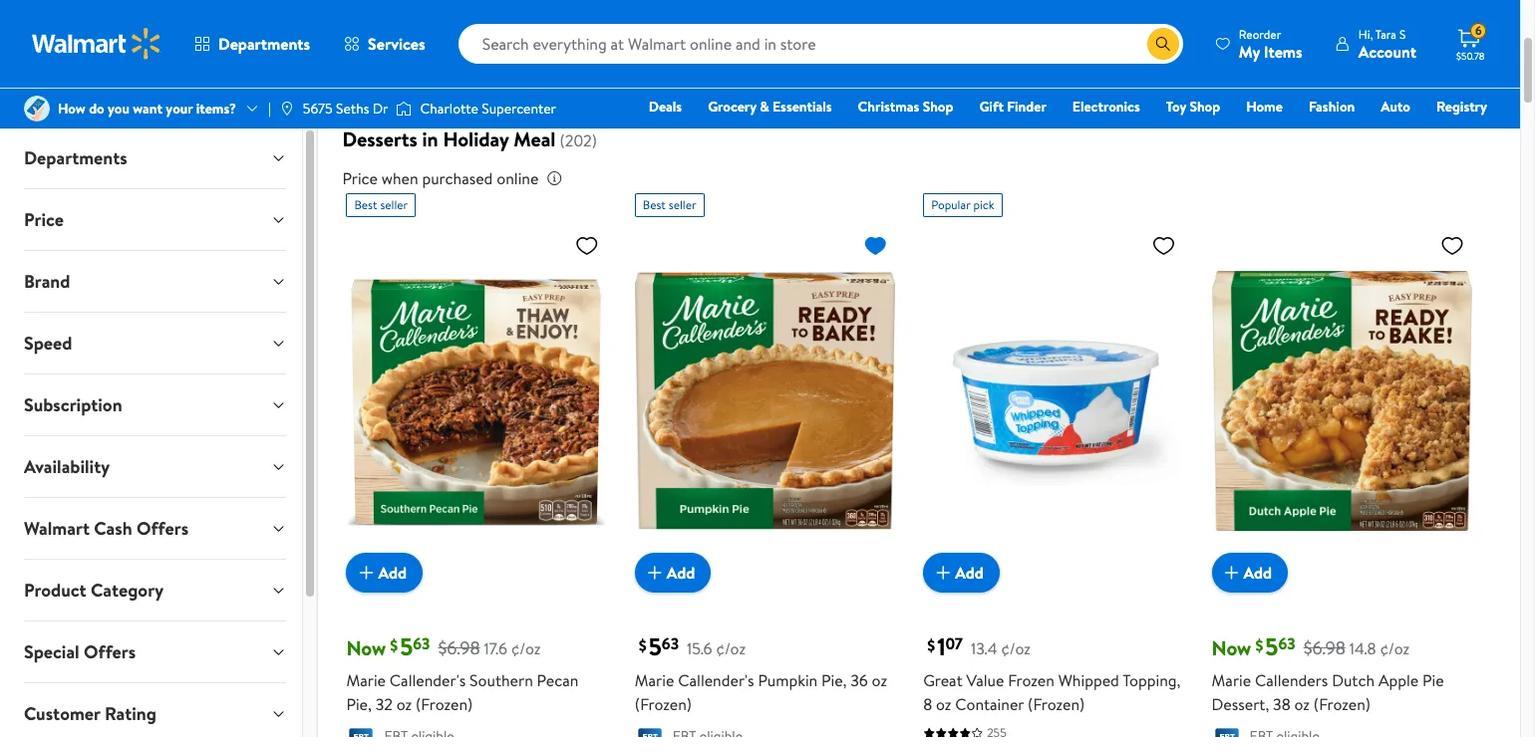 Task type: describe. For each thing, give the bounding box(es) containing it.
pie, inside now $ 5 63 $6.98 17.6 ¢/oz marie callender's southern pecan pie, 32 oz (frozen)
[[346, 694, 372, 716]]

purchased
[[422, 168, 493, 190]]

christmas shop link
[[849, 96, 963, 118]]

hosting link
[[1340, 0, 1444, 54]]

1 vertical spatial meal
[[514, 126, 556, 153]]

product
[[24, 578, 86, 603]]

brand button
[[8, 251, 302, 312]]

food prep link
[[1220, 0, 1324, 54]]

baby
[[1044, 31, 1078, 53]]

desserts link
[[861, 0, 965, 54]]

ebt image for now $ 5 63 $6.98 17.6 ¢/oz marie callender's southern pecan pie, 32 oz (frozen)
[[346, 728, 376, 738]]

¢/oz inside $ 5 63 15.6 ¢/oz marie callender's pumpkin pie, 36 oz (frozen)
[[716, 638, 746, 660]]

now $ 5 63 $6.98 17.6 ¢/oz marie callender's southern pecan pie, 32 oz (frozen)
[[346, 630, 579, 716]]

seller for 63
[[669, 196, 697, 213]]

¢/oz inside now $ 5 63 $6.98 14.8 ¢/oz marie callenders dutch apple pie dessert, 38 oz (frozen)
[[1380, 638, 1410, 660]]

sides link
[[622, 0, 726, 54]]

& for dining
[[1176, 31, 1186, 53]]

walmart image
[[32, 28, 162, 60]]

marie for now $ 5 63 $6.98 17.6 ¢/oz marie callender's southern pecan pie, 32 oz (frozen)
[[346, 670, 386, 692]]

all holiday meal
[[39, 31, 113, 69]]

(frozen) inside $ 5 63 15.6 ¢/oz marie callender's pumpkin pie, 36 oz (frozen)
[[635, 694, 692, 716]]

stock-
[[317, 31, 362, 53]]

toy shop
[[1166, 97, 1220, 117]]

availability tab
[[8, 437, 302, 497]]

legal information image
[[547, 171, 563, 187]]

search icon image
[[1155, 36, 1171, 52]]

registry
[[1437, 97, 1487, 117]]

auto
[[1381, 97, 1411, 117]]

food inside holiday baby food
[[1015, 47, 1050, 69]]

cash
[[94, 516, 132, 541]]

walmart+
[[1428, 125, 1487, 145]]

kitchen & dining link
[[1101, 0, 1204, 70]]

deals link
[[640, 96, 691, 118]]

38
[[1273, 694, 1291, 716]]

pantry stock- up link
[[263, 0, 367, 70]]

departments button
[[8, 128, 302, 188]]

shop for toy shop
[[1190, 97, 1220, 117]]

hi, tara s account
[[1359, 25, 1417, 62]]

availability
[[24, 455, 110, 480]]

gift finder link
[[970, 96, 1056, 118]]

5 for now $ 5 63 $6.98 14.8 ¢/oz marie callenders dutch apple pie dessert, 38 oz (frozen)
[[1265, 630, 1279, 664]]

beverages link
[[742, 0, 845, 54]]

marie callender's pumpkin pie, 36 oz (frozen) image
[[635, 225, 895, 578]]

|
[[268, 99, 271, 119]]

container
[[955, 694, 1024, 716]]

5675
[[303, 99, 333, 119]]

add to cart image for marie callender's southern pecan pie, 32 oz (frozen) "image"
[[354, 562, 378, 586]]

reorder
[[1239, 25, 1281, 42]]

electronics
[[1073, 97, 1140, 117]]

ebt image for now $ 5 63 $6.98 14.8 ¢/oz marie callenders dutch apple pie dessert, 38 oz (frozen)
[[1212, 728, 1242, 738]]

tara
[[1376, 25, 1397, 42]]

desserts for desserts
[[883, 31, 943, 53]]

5 for now $ 5 63 $6.98 17.6 ¢/oz marie callender's southern pecan pie, 32 oz (frozen)
[[400, 630, 413, 664]]

beverages
[[758, 31, 829, 53]]

marie inside $ 5 63 15.6 ¢/oz marie callender's pumpkin pie, 36 oz (frozen)
[[635, 670, 674, 692]]

product category button
[[8, 560, 302, 621]]

product category
[[24, 578, 164, 603]]

17.6
[[484, 638, 507, 660]]

gift finder
[[979, 97, 1047, 117]]

debit
[[1368, 125, 1402, 145]]

pick
[[973, 196, 995, 213]]

thanksgiving fresh & frozen produce image
[[399, 0, 471, 26]]

$ inside now $ 5 63 $6.98 14.8 ¢/oz marie callenders dutch apple pie dessert, 38 oz (frozen)
[[1256, 635, 1263, 657]]

14.8
[[1350, 638, 1376, 660]]

holiday inside holiday baby food
[[988, 31, 1040, 53]]

fresh & frozen produce
[[406, 31, 463, 85]]

add button for 5
[[635, 554, 711, 594]]

oz inside now $ 5 63 $6.98 14.8 ¢/oz marie callenders dutch apple pie dessert, 38 oz (frozen)
[[1295, 694, 1310, 716]]

6
[[1475, 22, 1482, 39]]

seths
[[336, 99, 369, 119]]

main dishes link
[[144, 0, 247, 54]]

add for 5
[[378, 562, 407, 584]]

appetizers link
[[502, 0, 606, 54]]

customer
[[24, 702, 100, 727]]

5 inside $ 5 63 15.6 ¢/oz marie callender's pumpkin pie, 36 oz (frozen)
[[649, 630, 662, 664]]

dr
[[373, 99, 388, 119]]

best seller for 5
[[354, 196, 408, 213]]

kitchen & dining
[[1119, 31, 1186, 69]]

remove from favorites list, marie callender's pumpkin pie, 36 oz (frozen) image
[[864, 233, 887, 258]]

holiday inside "all holiday meal"
[[61, 31, 113, 53]]

grocery & essentials link
[[699, 96, 841, 118]]

pecan
[[537, 670, 579, 692]]

speed button
[[8, 313, 302, 374]]

price button
[[8, 189, 302, 250]]

all holiday meal link
[[24, 0, 128, 70]]

$ 1 07 13.4 ¢/oz great value frozen whipped topping, 8 oz container (frozen)
[[923, 630, 1181, 716]]

thanksgiving appetizers image
[[518, 0, 590, 26]]

gift
[[979, 97, 1004, 117]]

apple
[[1379, 670, 1419, 692]]

walmart cash offers button
[[8, 498, 302, 559]]

holiday baby food image
[[997, 0, 1069, 26]]

brand tab
[[8, 251, 302, 312]]

price for price when purchased online
[[342, 168, 378, 190]]

services button
[[327, 20, 442, 68]]

oz inside now $ 5 63 $6.98 17.6 ¢/oz marie callender's southern pecan pie, 32 oz (frozen)
[[396, 694, 412, 716]]

frozen inside fresh & frozen produce
[[411, 47, 458, 69]]

special offers button
[[8, 622, 302, 683]]

walmart+ link
[[1419, 124, 1496, 146]]

now $ 5 63 $6.98 14.8 ¢/oz marie callenders dutch apple pie dessert, 38 oz (frozen)
[[1212, 630, 1444, 716]]

registry one debit
[[1335, 97, 1487, 145]]

s
[[1400, 25, 1406, 42]]

add to favorites list, marie callenders dutch apple pie dessert, 38 oz (frozen) image
[[1441, 233, 1465, 258]]

seller for 5
[[380, 196, 408, 213]]

07
[[946, 634, 963, 656]]

departments inside dropdown button
[[24, 146, 127, 170]]

desserts for desserts in holiday meal (202)
[[342, 126, 417, 153]]

registry link
[[1428, 96, 1496, 118]]

Walmart Site-Wide search field
[[458, 24, 1183, 64]]

fresh
[[409, 31, 446, 53]]

reorder my items
[[1239, 25, 1303, 62]]

produce
[[406, 63, 463, 85]]

thanksgiving sides image
[[638, 0, 710, 26]]

home link
[[1237, 96, 1292, 118]]

prep
[[1275, 31, 1308, 53]]

brand
[[24, 269, 70, 294]]

departments inside popup button
[[218, 33, 310, 55]]

6 $50.78
[[1457, 22, 1485, 63]]

$ inside $ 5 63 15.6 ¢/oz marie callender's pumpkin pie, 36 oz (frozen)
[[639, 635, 647, 657]]

add for 63
[[667, 562, 695, 584]]

popular
[[931, 196, 971, 213]]

marie callenders dutch apple pie dessert, 38 oz (frozen) image
[[1212, 225, 1472, 578]]

1 horizontal spatial food
[[1237, 31, 1272, 53]]

dining
[[1130, 47, 1175, 69]]

 image for 5675
[[279, 101, 295, 117]]

add to cart image for marie callenders dutch apple pie dessert, 38 oz (frozen) image
[[1220, 562, 1244, 586]]



Task type: vqa. For each thing, say whether or not it's contained in the screenshot.
Show Less Button
no



Task type: locate. For each thing, give the bounding box(es) containing it.
1 63 from the left
[[413, 634, 430, 656]]

one debit link
[[1326, 124, 1411, 146]]

my
[[1239, 40, 1260, 62]]

best down 'deals'
[[643, 196, 666, 213]]

0 vertical spatial pie,
[[822, 670, 847, 692]]

best for 5
[[354, 196, 377, 213]]

auto link
[[1372, 96, 1420, 118]]

oz right 36
[[872, 670, 887, 692]]

walmart
[[24, 516, 90, 541]]

0 vertical spatial meal
[[59, 47, 92, 69]]

all
[[39, 31, 57, 53]]

southern
[[470, 670, 533, 692]]

1 horizontal spatial frozen
[[1008, 670, 1055, 692]]

¢/oz right 17.6
[[511, 638, 541, 660]]

$50.78
[[1457, 49, 1485, 63]]

3 add button from the left
[[923, 554, 1000, 594]]

shop
[[923, 97, 954, 117], [1190, 97, 1220, 117]]

63
[[413, 634, 430, 656], [662, 634, 679, 656], [1279, 634, 1296, 656]]

2 best seller from the left
[[643, 196, 697, 213]]

63 inside now $ 5 63 $6.98 17.6 ¢/oz marie callender's southern pecan pie, 32 oz (frozen)
[[413, 634, 430, 656]]

1 add to cart image from the left
[[354, 562, 378, 586]]

1 horizontal spatial pie,
[[822, 670, 847, 692]]

price tab
[[8, 189, 302, 250]]

price
[[342, 168, 378, 190], [24, 207, 64, 232]]

add button for 1
[[923, 554, 1000, 594]]

callender's down 15.6
[[678, 670, 754, 692]]

meal inside "all holiday meal"
[[59, 47, 92, 69]]

food prep image
[[1236, 0, 1308, 26]]

meal right all
[[59, 47, 92, 69]]

(frozen)
[[416, 694, 473, 716], [635, 694, 692, 716], [1028, 694, 1085, 716], [1314, 694, 1371, 716]]

1 add from the left
[[378, 562, 407, 584]]

price when purchased online
[[342, 168, 539, 190]]

rating
[[105, 702, 156, 727]]

customer rating tab
[[8, 684, 302, 738]]

1 horizontal spatial best seller
[[643, 196, 697, 213]]

1 horizontal spatial price
[[342, 168, 378, 190]]

15.6
[[687, 638, 712, 660]]

4 $ from the left
[[1256, 635, 1263, 657]]

speed tab
[[8, 313, 302, 374]]

add to cart image
[[643, 562, 667, 586], [931, 562, 955, 586]]

price left when
[[342, 168, 378, 190]]

2 marie from the left
[[635, 670, 674, 692]]

1 horizontal spatial desserts
[[883, 31, 943, 53]]

1 marie from the left
[[346, 670, 386, 692]]

2 $6.98 from the left
[[1304, 636, 1346, 661]]

1 horizontal spatial now
[[1212, 635, 1252, 662]]

marie inside now $ 5 63 $6.98 14.8 ¢/oz marie callenders dutch apple pie dessert, 38 oz (frozen)
[[1212, 670, 1251, 692]]

0 vertical spatial departments
[[218, 33, 310, 55]]

& right fresh
[[450, 31, 461, 53]]

shop inside toy shop link
[[1190, 97, 1220, 117]]

0 horizontal spatial best seller
[[354, 196, 408, 213]]

Search search field
[[458, 24, 1183, 64]]

now inside now $ 5 63 $6.98 17.6 ¢/oz marie callender's southern pecan pie, 32 oz (frozen)
[[346, 635, 386, 662]]

3 marie from the left
[[1212, 670, 1251, 692]]

dessert,
[[1212, 694, 1269, 716]]

1 horizontal spatial best
[[643, 196, 666, 213]]

deals
[[649, 97, 682, 117]]

1 ebt image from the left
[[346, 728, 376, 738]]

2 horizontal spatial 63
[[1279, 634, 1296, 656]]

price inside dropdown button
[[24, 207, 64, 232]]

holiday down holiday baby food image
[[988, 31, 1040, 53]]

0 horizontal spatial holiday
[[61, 31, 113, 53]]

1 horizontal spatial meal
[[514, 126, 556, 153]]

pantry stock- up
[[268, 31, 362, 69]]

 image for charlotte
[[396, 99, 412, 119]]

christmas shop
[[858, 97, 954, 117]]

offers inside tab
[[84, 640, 136, 665]]

now for now $ 5 63 $6.98 17.6 ¢/oz marie callender's southern pecan pie, 32 oz (frozen)
[[346, 635, 386, 662]]

food
[[1237, 31, 1272, 53], [1015, 47, 1050, 69]]

sides
[[656, 31, 692, 53]]

1 horizontal spatial ebt image
[[1212, 728, 1242, 738]]

& right search icon
[[1176, 31, 1186, 53]]

0 horizontal spatial ebt image
[[346, 728, 376, 738]]

1 horizontal spatial add to cart image
[[1220, 562, 1244, 586]]

offers right special
[[84, 640, 136, 665]]

holiday baby food link
[[981, 0, 1085, 70]]

great value frozen whipped topping, 8 oz container (frozen) image
[[923, 225, 1184, 578]]

1 vertical spatial offers
[[84, 640, 136, 665]]

value
[[967, 670, 1004, 692]]

4 (frozen) from the left
[[1314, 694, 1371, 716]]

0 horizontal spatial 5
[[400, 630, 413, 664]]

ebt image
[[635, 728, 665, 738]]

fashion
[[1309, 97, 1355, 117]]

dutch
[[1332, 670, 1375, 692]]

1 $6.98 from the left
[[438, 636, 480, 661]]

fashion link
[[1300, 96, 1364, 118]]

account
[[1359, 40, 1417, 62]]

 image
[[24, 96, 50, 122], [396, 99, 412, 119], [279, 101, 295, 117]]

pie, left 32 at the bottom left of page
[[346, 694, 372, 716]]

departments tab
[[8, 128, 302, 188]]

$6.98 inside now $ 5 63 $6.98 17.6 ¢/oz marie callender's southern pecan pie, 32 oz (frozen)
[[438, 636, 480, 661]]

2 now from the left
[[1212, 635, 1252, 662]]

1 vertical spatial pie,
[[346, 694, 372, 716]]

one
[[1335, 125, 1365, 145]]

& inside grocery & essentials link
[[760, 97, 769, 117]]

great
[[923, 670, 963, 692]]

1 add to cart image from the left
[[643, 562, 667, 586]]

add to cart image for 1
[[931, 562, 955, 586]]

up
[[306, 47, 324, 69]]

items
[[1264, 40, 1303, 62]]

1 horizontal spatial holiday
[[443, 126, 509, 153]]

2 seller from the left
[[669, 196, 697, 213]]

(frozen) up ebt icon
[[635, 694, 692, 716]]

5 up callenders
[[1265, 630, 1279, 664]]

1 vertical spatial desserts
[[342, 126, 417, 153]]

2 horizontal spatial 5
[[1265, 630, 1279, 664]]

1 $ from the left
[[390, 635, 398, 657]]

3 5 from the left
[[1265, 630, 1279, 664]]

appetizers
[[518, 31, 591, 53]]

3 63 from the left
[[1279, 634, 1296, 656]]

oz right the 8
[[936, 694, 952, 716]]

1 5 from the left
[[400, 630, 413, 664]]

price up brand
[[24, 207, 64, 232]]

 image right dr
[[396, 99, 412, 119]]

speed
[[24, 331, 72, 356]]

63 left 15.6
[[662, 634, 679, 656]]

2 $ from the left
[[639, 635, 647, 657]]

kitchen
[[1119, 31, 1172, 53]]

christmas
[[858, 97, 920, 117]]

ebt image down 32 at the bottom left of page
[[346, 728, 376, 738]]

2 ¢/oz from the left
[[716, 638, 746, 660]]

2 callender's from the left
[[678, 670, 754, 692]]

add button for $
[[346, 554, 423, 594]]

0 horizontal spatial meal
[[59, 47, 92, 69]]

now for now $ 5 63 $6.98 14.8 ¢/oz marie callenders dutch apple pie dessert, 38 oz (frozen)
[[1212, 635, 1252, 662]]

1
[[937, 630, 946, 664]]

8
[[923, 694, 932, 716]]

pumpkin
[[758, 670, 818, 692]]

63 for now $ 5 63 $6.98 14.8 ¢/oz marie callenders dutch apple pie dessert, 38 oz (frozen)
[[1279, 634, 1296, 656]]

0 horizontal spatial pie,
[[346, 694, 372, 716]]

pie, inside $ 5 63 15.6 ¢/oz marie callender's pumpkin pie, 36 oz (frozen)
[[822, 670, 847, 692]]

special offers tab
[[8, 622, 302, 683]]

desserts down thanksgiving desserts image
[[883, 31, 943, 53]]

¢/oz right 13.4
[[1001, 638, 1031, 660]]

toy shop link
[[1157, 96, 1229, 118]]

1 seller from the left
[[380, 196, 408, 213]]

toy
[[1166, 97, 1186, 117]]

oz inside $ 5 63 15.6 ¢/oz marie callender's pumpkin pie, 36 oz (frozen)
[[872, 670, 887, 692]]

food prep
[[1237, 31, 1308, 53]]

4 add from the left
[[1244, 562, 1272, 584]]

seller
[[380, 196, 408, 213], [669, 196, 697, 213]]

price for price
[[24, 207, 64, 232]]

best seller down 'deals'
[[643, 196, 697, 213]]

category
[[91, 578, 164, 603]]

close button
[[668, 13, 734, 45]]

1 vertical spatial departments
[[24, 146, 127, 170]]

2 add to cart image from the left
[[1220, 562, 1244, 586]]

shop for christmas shop
[[923, 97, 954, 117]]

1 horizontal spatial 63
[[662, 634, 679, 656]]

0 horizontal spatial &
[[450, 31, 461, 53]]

desserts inside desserts link
[[883, 31, 943, 53]]

1 (frozen) from the left
[[416, 694, 473, 716]]

oz inside $ 1 07 13.4 ¢/oz great value frozen whipped topping, 8 oz container (frozen)
[[936, 694, 952, 716]]

0 horizontal spatial add to cart image
[[354, 562, 378, 586]]

fresh & frozen produce link
[[383, 0, 487, 86]]

customer rating button
[[8, 684, 302, 738]]

& for essentials
[[760, 97, 769, 117]]

0 vertical spatial desserts
[[883, 31, 943, 53]]

 image left the how
[[24, 96, 50, 122]]

& inside fresh & frozen produce
[[450, 31, 461, 53]]

now inside now $ 5 63 $6.98 14.8 ¢/oz marie callenders dutch apple pie dessert, 38 oz (frozen)
[[1212, 635, 1252, 662]]

ebt image down the dessert,
[[1212, 728, 1242, 738]]

walmart cash offers tab
[[8, 498, 302, 559]]

3 $ from the left
[[927, 635, 935, 657]]

1 horizontal spatial callender's
[[678, 670, 754, 692]]

2 (frozen) from the left
[[635, 694, 692, 716]]

ebt image
[[346, 728, 376, 738], [1212, 728, 1242, 738]]

pie, left 36
[[822, 670, 847, 692]]

desserts
[[883, 31, 943, 53], [342, 126, 417, 153]]

4 add button from the left
[[1212, 554, 1288, 594]]

0 horizontal spatial 63
[[413, 634, 430, 656]]

1 shop from the left
[[923, 97, 954, 117]]

1 horizontal spatial seller
[[669, 196, 697, 213]]

3 (frozen) from the left
[[1028, 694, 1085, 716]]

best for 63
[[643, 196, 666, 213]]

63 left 17.6
[[413, 634, 430, 656]]

32
[[376, 694, 393, 716]]

$6.98 left 14.8
[[1304, 636, 1346, 661]]

5 inside now $ 5 63 $6.98 14.8 ¢/oz marie callenders dutch apple pie dessert, 38 oz (frozen)
[[1265, 630, 1279, 664]]

1 callender's from the left
[[390, 670, 466, 692]]

0 horizontal spatial frozen
[[411, 47, 458, 69]]

main
[[154, 31, 188, 53]]

1 vertical spatial price
[[24, 207, 64, 232]]

pantry
[[268, 31, 313, 53]]

tgiving hosting image
[[1356, 0, 1428, 26]]

2 5 from the left
[[649, 630, 662, 664]]

kitchen & dining image
[[1117, 0, 1188, 26]]

0 horizontal spatial best
[[354, 196, 377, 213]]

4 ¢/oz from the left
[[1380, 638, 1410, 660]]

¢/oz inside now $ 5 63 $6.98 17.6 ¢/oz marie callender's southern pecan pie, 32 oz (frozen)
[[511, 638, 541, 660]]

desserts down dr
[[342, 126, 417, 153]]

1 horizontal spatial $6.98
[[1304, 636, 1346, 661]]

63 inside $ 5 63 15.6 ¢/oz marie callender's pumpkin pie, 36 oz (frozen)
[[662, 634, 679, 656]]

holiday right all
[[61, 31, 113, 53]]

(frozen) inside $ 1 07 13.4 ¢/oz great value frozen whipped topping, 8 oz container (frozen)
[[1028, 694, 1085, 716]]

5 inside now $ 5 63 $6.98 17.6 ¢/oz marie callender's southern pecan pie, 32 oz (frozen)
[[400, 630, 413, 664]]

0 vertical spatial frozen
[[411, 47, 458, 69]]

$ up callenders
[[1256, 635, 1263, 657]]

want
[[133, 99, 163, 119]]

2 horizontal spatial  image
[[396, 99, 412, 119]]

63 inside now $ 5 63 $6.98 14.8 ¢/oz marie callenders dutch apple pie dessert, 38 oz (frozen)
[[1279, 634, 1296, 656]]

63 for now $ 5 63 $6.98 17.6 ¢/oz marie callender's southern pecan pie, 32 oz (frozen)
[[413, 634, 430, 656]]

in
[[422, 126, 438, 153]]

2 best from the left
[[643, 196, 666, 213]]

walmart cash offers
[[24, 516, 189, 541]]

oz right 32 at the bottom left of page
[[396, 694, 412, 716]]

1 ¢/oz from the left
[[511, 638, 541, 660]]

1 add button from the left
[[346, 554, 423, 594]]

shop right 'toy'
[[1190, 97, 1220, 117]]

marie inside now $ 5 63 $6.98 17.6 ¢/oz marie callender's southern pecan pie, 32 oz (frozen)
[[346, 670, 386, 692]]

subscription tab
[[8, 375, 302, 436]]

grocery
[[708, 97, 757, 117]]

$ inside now $ 5 63 $6.98 17.6 ¢/oz marie callender's southern pecan pie, 32 oz (frozen)
[[390, 635, 398, 657]]

add to cart image for 5
[[643, 562, 667, 586]]

thanksgiving beverages image
[[758, 0, 829, 26]]

5 left 15.6
[[649, 630, 662, 664]]

0 horizontal spatial marie
[[346, 670, 386, 692]]

charlotte supercenter
[[420, 99, 556, 119]]

how do you want your items?
[[58, 99, 236, 119]]

63 up callenders
[[1279, 634, 1296, 656]]

$6.98 inside now $ 5 63 $6.98 14.8 ¢/oz marie callenders dutch apple pie dessert, 38 oz (frozen)
[[1304, 636, 1346, 661]]

0 horizontal spatial shop
[[923, 97, 954, 117]]

0 horizontal spatial price
[[24, 207, 64, 232]]

hosting
[[1365, 31, 1419, 53]]

& inside kitchen & dining
[[1176, 31, 1186, 53]]

1 horizontal spatial marie
[[635, 670, 674, 692]]

now
[[346, 635, 386, 662], [1212, 635, 1252, 662]]

callender's up 32 at the bottom left of page
[[390, 670, 466, 692]]

add to favorites list, great value frozen whipped topping, 8 oz container (frozen) image
[[1152, 233, 1176, 258]]

(frozen) down dutch
[[1314, 694, 1371, 716]]

charlotte
[[420, 99, 478, 119]]

¢/oz inside $ 1 07 13.4 ¢/oz great value frozen whipped topping, 8 oz container (frozen)
[[1001, 638, 1031, 660]]

3 ¢/oz from the left
[[1001, 638, 1031, 660]]

holiday down charlotte supercenter
[[443, 126, 509, 153]]

best down price when purchased online at the top left of page
[[354, 196, 377, 213]]

now up 32 at the bottom left of page
[[346, 635, 386, 662]]

callender's inside now $ 5 63 $6.98 17.6 ¢/oz marie callender's southern pecan pie, 32 oz (frozen)
[[390, 670, 466, 692]]

0 horizontal spatial food
[[1015, 47, 1050, 69]]

2 ebt image from the left
[[1212, 728, 1242, 738]]

finder
[[1007, 97, 1047, 117]]

2 add to cart image from the left
[[931, 562, 955, 586]]

0 horizontal spatial  image
[[24, 96, 50, 122]]

13.4
[[971, 638, 997, 660]]

& for frozen
[[450, 31, 461, 53]]

availability button
[[8, 437, 302, 497]]

 image right the "|"
[[279, 101, 295, 117]]

2 horizontal spatial &
[[1176, 31, 1186, 53]]

$6.98 for now $ 5 63 $6.98 14.8 ¢/oz marie callenders dutch apple pie dessert, 38 oz (frozen)
[[1304, 636, 1346, 661]]

add for 07
[[955, 562, 984, 584]]

marie up 32 at the bottom left of page
[[346, 670, 386, 692]]

frozen inside $ 1 07 13.4 ¢/oz great value frozen whipped topping, 8 oz container (frozen)
[[1008, 670, 1055, 692]]

1 horizontal spatial departments
[[218, 33, 310, 55]]

$ up 32 at the bottom left of page
[[390, 635, 398, 657]]

2 add from the left
[[667, 562, 695, 584]]

callender's
[[390, 670, 466, 692], [678, 670, 754, 692]]

frozen
[[411, 47, 458, 69], [1008, 670, 1055, 692]]

shop right the christmas
[[923, 97, 954, 117]]

best seller down when
[[354, 196, 408, 213]]

offers right cash
[[137, 516, 189, 541]]

0 horizontal spatial seller
[[380, 196, 408, 213]]

$ left 15.6
[[639, 635, 647, 657]]

marie up the dessert,
[[1212, 670, 1251, 692]]

your
[[166, 99, 193, 119]]

now up the dessert,
[[1212, 635, 1252, 662]]

2 63 from the left
[[662, 634, 679, 656]]

0 vertical spatial offers
[[137, 516, 189, 541]]

2 add button from the left
[[635, 554, 711, 594]]

0 horizontal spatial callender's
[[390, 670, 466, 692]]

1 best seller from the left
[[354, 196, 408, 213]]

best seller for 63
[[643, 196, 697, 213]]

oz right 38
[[1295, 694, 1310, 716]]

supercenter
[[482, 99, 556, 119]]

marie for now $ 5 63 $6.98 14.8 ¢/oz marie callenders dutch apple pie dessert, 38 oz (frozen)
[[1212, 670, 1251, 692]]

& right grocery
[[760, 97, 769, 117]]

callender's inside $ 5 63 15.6 ¢/oz marie callender's pumpkin pie, 36 oz (frozen)
[[678, 670, 754, 692]]

thanksgiving desserts image
[[877, 0, 949, 26]]

marie callender's southern pecan pie, 32 oz (frozen) image
[[346, 225, 607, 578]]

0 horizontal spatial add to cart image
[[643, 562, 667, 586]]

1 horizontal spatial add to cart image
[[931, 562, 955, 586]]

departments
[[218, 33, 310, 55], [24, 146, 127, 170]]

offers inside tab
[[137, 516, 189, 541]]

marie up ebt icon
[[635, 670, 674, 692]]

36
[[851, 670, 868, 692]]

holiday baby food
[[988, 31, 1078, 69]]

add to favorites list, marie callender's southern pecan pie, 32 oz (frozen) image
[[575, 233, 599, 258]]

0 horizontal spatial now
[[346, 635, 386, 662]]

close
[[684, 19, 718, 39]]

subscription button
[[8, 375, 302, 436]]

¢/oz right 15.6
[[716, 638, 746, 660]]

$ 5 63 15.6 ¢/oz marie callender's pumpkin pie, 36 oz (frozen)
[[635, 630, 887, 716]]

0 horizontal spatial departments
[[24, 146, 127, 170]]

0 horizontal spatial $6.98
[[438, 636, 480, 661]]

2 shop from the left
[[1190, 97, 1220, 117]]

1 horizontal spatial  image
[[279, 101, 295, 117]]

1 horizontal spatial shop
[[1190, 97, 1220, 117]]

$6.98 left 17.6
[[438, 636, 480, 661]]

$6.98 for now $ 5 63 $6.98 17.6 ¢/oz marie callender's southern pecan pie, 32 oz (frozen)
[[438, 636, 480, 661]]

1 vertical spatial frozen
[[1008, 670, 1055, 692]]

¢/oz right 14.8
[[1380, 638, 1410, 660]]

2 horizontal spatial marie
[[1212, 670, 1251, 692]]

1 now from the left
[[346, 635, 386, 662]]

(frozen) down whipped at right bottom
[[1028, 694, 1085, 716]]

$ inside $ 1 07 13.4 ¢/oz great value frozen whipped topping, 8 oz container (frozen)
[[927, 635, 935, 657]]

1 best from the left
[[354, 196, 377, 213]]

3 add from the left
[[955, 562, 984, 584]]

2 horizontal spatial holiday
[[988, 31, 1040, 53]]

departments button
[[177, 20, 327, 68]]

add to cart image
[[354, 562, 378, 586], [1220, 562, 1244, 586]]

5 left 17.6
[[400, 630, 413, 664]]

 image for how
[[24, 96, 50, 122]]

$ left 1
[[927, 635, 935, 657]]

1 horizontal spatial 5
[[649, 630, 662, 664]]

0 vertical spatial price
[[342, 168, 378, 190]]

shop inside christmas shop link
[[923, 97, 954, 117]]

popular pick
[[931, 196, 995, 213]]

product category tab
[[8, 560, 302, 621]]

(frozen) right 32 at the bottom left of page
[[416, 694, 473, 716]]

you
[[108, 99, 130, 119]]

(frozen) inside now $ 5 63 $6.98 14.8 ¢/oz marie callenders dutch apple pie dessert, 38 oz (frozen)
[[1314, 694, 1371, 716]]

items?
[[196, 99, 236, 119]]

meal down supercenter
[[514, 126, 556, 153]]

(frozen) inside now $ 5 63 $6.98 17.6 ¢/oz marie callender's southern pecan pie, 32 oz (frozen)
[[416, 694, 473, 716]]

1 horizontal spatial &
[[760, 97, 769, 117]]

0 horizontal spatial desserts
[[342, 126, 417, 153]]



